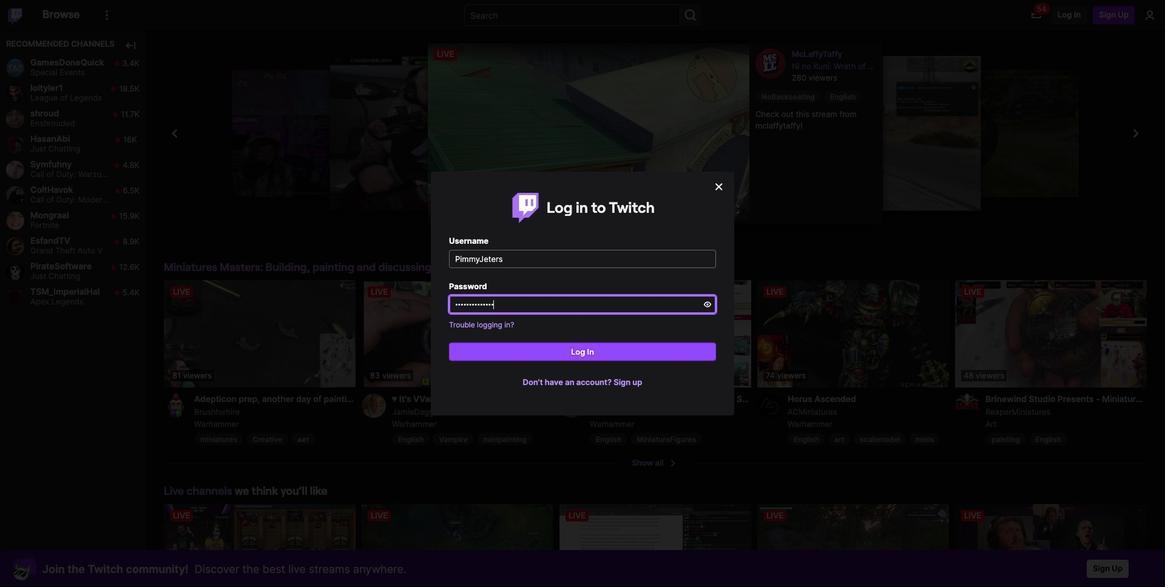 Task type: vqa. For each thing, say whether or not it's contained in the screenshot.
UMotivoMTG
no



Task type: locate. For each thing, give the bounding box(es) containing it.
adepticon prep, another day of painting for a living, and random nonsense image
[[164, 280, 356, 388]]

jamiedaggers image
[[362, 394, 386, 418]]

Enter your password password field
[[449, 296, 716, 314]]

unstoppable freight train climb top ! path destruction chaos evil ! hero saved . me !! comic book character real life ! the great t1 !!! image
[[362, 504, 554, 588]]

reaperminiatures image
[[955, 394, 980, 418]]

acminiatures image
[[758, 394, 782, 418]]

Search Input search field
[[464, 4, 680, 26]]

🚨twitch revenue update + jon stewart back at daily show🚨newhampshire w for trump🚨meme review🚨tiktok watch🚨 fun reacts 🚨 image
[[560, 504, 752, 588]]

mclaffytaffy avatar image
[[756, 49, 786, 79]]

recommended channels group
[[0, 30, 146, 310]]

Enter your username text field
[[449, 250, 716, 268]]

colthavok image
[[6, 186, 24, 204]]

studioj7 image
[[560, 394, 584, 418]]

webway wednesday - 40k striking scorpions + viewers gallery !griffin !signum !discord image
[[560, 280, 752, 388]]

coolcat image
[[12, 557, 36, 582]]

70/30 is back. sellout shroud is back!! reading all the subs and donations haha yup. image
[[758, 504, 949, 588]]

horus ascended image
[[758, 280, 949, 388]]

gamesdonequick image
[[6, 59, 24, 77]]

tsm_imperialhal image
[[6, 288, 24, 306]]



Task type: describe. For each thing, give the bounding box(es) containing it.
shroud image
[[6, 110, 24, 128]]

loltyler1 image
[[6, 84, 24, 102]]

rerun - awesome games done quick 2024 - see pinned message! image
[[164, 504, 356, 588]]

brushforhire image
[[164, 394, 188, 418]]

hasanabi image
[[6, 135, 24, 153]]

esfandtv image
[[6, 237, 24, 255]]

♥ it's vvampire vvednesday! ♥ || closet vamp cosplay while i paint the newly turned from @wittlegoblin & @bssterrain || !patreon image
[[362, 280, 554, 388]]

show all element
[[632, 458, 664, 470]]

piratesoftware image
[[6, 263, 24, 281]]

streamer awards 💜 announcements 💛 @ferretsoftware !heartbound !website !vote !tts image
[[955, 504, 1147, 588]]

symfuhny image
[[6, 161, 24, 179]]

brinewind studio presents - miniatures den! #129 image
[[955, 280, 1147, 388]]

mongraal image
[[6, 212, 24, 230]]



